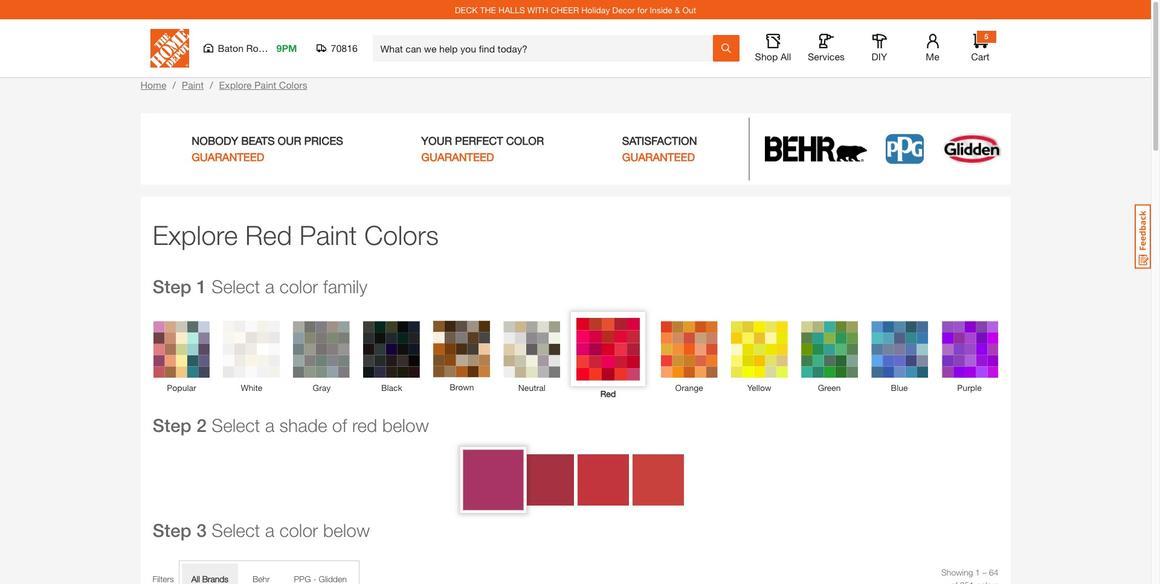 Task type: locate. For each thing, give the bounding box(es) containing it.
0 vertical spatial step
[[153, 276, 192, 298]]

color left family
[[280, 276, 318, 297]]

baton rouge 9pm
[[218, 42, 297, 54]]

below inside step 2 select a shade of red below
[[382, 415, 429, 436]]

below up glidden
[[323, 520, 370, 542]]

2 vertical spatial select
[[212, 520, 260, 542]]

2 horizontal spatial paint
[[299, 219, 357, 251]]

color inside step 3 select a color below
[[280, 520, 318, 542]]

select inside step 2 select a shade of red below
[[212, 415, 260, 436]]

a for 2
[[265, 415, 274, 436]]

nobody
[[192, 134, 238, 147]]

2 guaranteed from the left
[[421, 150, 494, 164]]

gray button
[[291, 319, 353, 396]]

me button
[[913, 34, 952, 63]]

nobody beats our prices guaranteed
[[192, 134, 343, 164]]

black image
[[361, 319, 423, 380]]

1 vertical spatial 1
[[975, 568, 980, 578]]

a inside step 3 select a color below
[[265, 520, 274, 542]]

0 vertical spatial color
[[280, 276, 318, 297]]

color up ppg
[[280, 520, 318, 542]]

paint down rouge
[[254, 79, 276, 91]]

1 horizontal spatial below
[[382, 415, 429, 436]]

1 a from the top
[[265, 276, 274, 297]]

baton
[[218, 42, 244, 54]]

popular image
[[151, 319, 212, 380]]

below
[[382, 415, 429, 436], [323, 520, 370, 542]]

select for step 1
[[212, 276, 260, 297]]

the home depot logo image
[[150, 29, 189, 68]]

all inside button
[[781, 51, 791, 62]]

1 vertical spatial explore
[[153, 219, 238, 251]]

brand
[[202, 575, 224, 585]]

0 horizontal spatial all
[[191, 575, 200, 585]]

1 select from the top
[[212, 276, 260, 297]]

for
[[637, 5, 648, 15]]

white image
[[221, 319, 282, 381]]

0 vertical spatial below
[[382, 415, 429, 436]]

1 step from the top
[[153, 276, 192, 298]]

brown image
[[431, 319, 493, 380]]

3 step from the top
[[153, 520, 192, 542]]

brown button
[[431, 319, 493, 395]]

9pm
[[276, 42, 297, 54]]

neutral
[[518, 383, 546, 393]]

glidden logo image
[[943, 133, 1001, 165]]

explore
[[219, 79, 252, 91], [153, 219, 238, 251]]

a up behr in the left of the page
[[265, 520, 274, 542]]

color
[[280, 276, 318, 297], [280, 520, 318, 542]]

brown
[[450, 383, 474, 393]]

step
[[153, 276, 192, 298], [153, 415, 192, 437], [153, 520, 192, 542]]

behr
[[253, 575, 270, 585]]

–
[[983, 568, 987, 578]]

1 horizontal spatial red
[[600, 389, 616, 400]]

3 guaranteed from the left
[[622, 150, 695, 164]]

guaranteed down your
[[421, 150, 494, 164]]

gray image
[[291, 319, 353, 380]]

a inside step 2 select a shade of red below
[[265, 415, 274, 436]]

0 vertical spatial a
[[265, 276, 274, 297]]

color for 1
[[280, 276, 318, 297]]

1 vertical spatial select
[[212, 415, 260, 436]]

explore paint colors
[[219, 79, 307, 91]]

1 horizontal spatial guaranteed
[[421, 150, 494, 164]]

blue
[[891, 383, 908, 393]]

1
[[197, 276, 207, 298], [975, 568, 980, 578]]

a inside step 1 select a color family
[[265, 276, 274, 297]]

below down black
[[382, 415, 429, 436]]

blue button
[[869, 319, 930, 396]]

home
[[140, 79, 166, 91]]

step for step 2
[[153, 415, 192, 437]]

guaranteed down satisfaction on the right of the page
[[622, 150, 695, 164]]

step 1 select a color family
[[153, 276, 368, 298]]

inside
[[650, 5, 672, 15]]

gray
[[313, 383, 331, 393]]

0 vertical spatial 1
[[197, 276, 207, 298]]

0 vertical spatial red
[[245, 219, 292, 251]]

1 vertical spatial color
[[280, 520, 318, 542]]

all left brand
[[191, 575, 200, 585]]

red image
[[571, 312, 645, 387]]

0 horizontal spatial below
[[323, 520, 370, 542]]

me
[[926, 51, 939, 62]]

2 select from the top
[[212, 415, 260, 436]]

below inside step 3 select a color below
[[323, 520, 370, 542]]

a
[[265, 276, 274, 297], [265, 415, 274, 436], [265, 520, 274, 542]]

a left shade
[[265, 415, 274, 436]]

services
[[808, 51, 845, 62]]

purple button
[[939, 319, 1000, 396]]

feedback link image
[[1135, 204, 1151, 269]]

cheer
[[551, 5, 579, 15]]

shop all button
[[754, 34, 792, 63]]

2 color from the top
[[280, 520, 318, 542]]

0 horizontal spatial guaranteed
[[192, 150, 264, 164]]

0 vertical spatial all
[[781, 51, 791, 62]]

filters
[[153, 575, 174, 585]]

1 guaranteed from the left
[[192, 150, 264, 164]]

1 color from the top
[[280, 276, 318, 297]]

2 step from the top
[[153, 415, 192, 437]]

guaranteed
[[192, 150, 264, 164], [421, 150, 494, 164], [622, 150, 695, 164]]

explore for explore paint colors
[[219, 79, 252, 91]]

0 vertical spatial explore
[[219, 79, 252, 91]]

red
[[245, 219, 292, 251], [600, 389, 616, 400]]

1 horizontal spatial colors
[[364, 219, 439, 251]]

1 horizontal spatial all
[[781, 51, 791, 62]]

all
[[781, 51, 791, 62], [191, 575, 200, 585]]

out
[[682, 5, 696, 15]]

paint up family
[[299, 219, 357, 251]]

shop
[[755, 51, 778, 62]]

purple image
[[939, 319, 1000, 380]]

3 select from the top
[[212, 520, 260, 542]]

all right shop
[[781, 51, 791, 62]]

satisfaction
[[622, 134, 697, 147]]

1 vertical spatial a
[[265, 415, 274, 436]]

1 horizontal spatial 1
[[975, 568, 980, 578]]

0 vertical spatial select
[[212, 276, 260, 297]]

beats
[[241, 134, 275, 147]]

0 horizontal spatial 1
[[197, 276, 207, 298]]

ppg
[[294, 575, 311, 585]]

0 vertical spatial colors
[[279, 79, 307, 91]]

select for step 3
[[212, 520, 260, 542]]

1 vertical spatial step
[[153, 415, 192, 437]]

select
[[212, 276, 260, 297], [212, 415, 260, 436], [212, 520, 260, 542]]

2 horizontal spatial guaranteed
[[622, 150, 695, 164]]

&
[[675, 5, 680, 15]]

a down explore red paint colors
[[265, 276, 274, 297]]

guaranteed inside nobody beats our prices guaranteed
[[192, 150, 264, 164]]

color for 3
[[280, 520, 318, 542]]

red up step 1 select a color family on the left of page
[[245, 219, 292, 251]]

rouge
[[246, 42, 275, 54]]

2 a from the top
[[265, 415, 274, 436]]

explore for explore red paint colors
[[153, 219, 238, 251]]

perfect
[[455, 134, 503, 147]]

color inside step 1 select a color family
[[280, 276, 318, 297]]

home link
[[140, 79, 166, 91]]

2 vertical spatial a
[[265, 520, 274, 542]]

select inside step 1 select a color family
[[212, 276, 260, 297]]

0 horizontal spatial red
[[245, 219, 292, 251]]

explore red paint colors
[[153, 219, 439, 251]]

s
[[224, 575, 228, 585]]

paint link
[[182, 79, 204, 91]]

2 vertical spatial step
[[153, 520, 192, 542]]

red down "red" image at the bottom of the page
[[600, 389, 616, 400]]

white
[[241, 383, 262, 393]]

paint right home link
[[182, 79, 204, 91]]

1 vertical spatial red
[[600, 389, 616, 400]]

orange image
[[658, 319, 720, 380]]

with
[[527, 5, 548, 15]]

1 vertical spatial all
[[191, 575, 200, 585]]

of
[[332, 415, 347, 436]]

1 for step
[[197, 276, 207, 298]]

paint
[[182, 79, 204, 91], [254, 79, 276, 91], [299, 219, 357, 251]]

1 vertical spatial below
[[323, 520, 370, 542]]

green
[[818, 383, 841, 393]]

select inside step 3 select a color below
[[212, 520, 260, 542]]

1 horizontal spatial paint
[[254, 79, 276, 91]]

red
[[352, 415, 377, 436]]

3 a from the top
[[265, 520, 274, 542]]

guaranteed down nobody
[[192, 150, 264, 164]]

a for 3
[[265, 520, 274, 542]]



Task type: vqa. For each thing, say whether or not it's contained in the screenshot.
thd logo
no



Task type: describe. For each thing, give the bounding box(es) containing it.
shade
[[280, 415, 327, 436]]

holiday
[[581, 5, 610, 15]]

64
[[989, 568, 999, 578]]

1 for showing
[[975, 568, 980, 578]]

color
[[506, 134, 544, 147]]

deck the halls with cheer holiday decor for inside & out
[[455, 5, 696, 15]]

What can we help you find today? search field
[[380, 36, 712, 61]]

cart
[[971, 51, 990, 62]]

yellow
[[747, 383, 771, 393]]

showing 1 – 64
[[941, 568, 999, 578]]

glidden
[[319, 575, 347, 585]]

orange
[[675, 383, 703, 393]]

red inside button
[[600, 389, 616, 400]]

-
[[313, 575, 316, 585]]

neutral button
[[501, 319, 563, 396]]

step 2 select a shade of red below
[[153, 415, 429, 437]]

yellow button
[[729, 319, 790, 396]]

0 horizontal spatial colors
[[279, 79, 307, 91]]

green button
[[799, 319, 860, 396]]

step for step 3
[[153, 520, 192, 542]]

guaranteed inside your perfect color guaranteed
[[421, 150, 494, 164]]

diy button
[[860, 34, 899, 63]]

ppg logo image
[[886, 134, 924, 164]]

red button
[[571, 312, 645, 402]]

diy
[[872, 51, 887, 62]]

2
[[197, 415, 207, 437]]

showing
[[941, 568, 973, 578]]

the
[[480, 5, 496, 15]]

cart 5
[[971, 32, 990, 62]]

select for step 2
[[212, 415, 260, 436]]

orange button
[[658, 319, 720, 396]]

blue image
[[869, 319, 930, 380]]

black
[[381, 383, 402, 393]]

white button
[[221, 319, 282, 396]]

step 3 select a color below
[[153, 520, 370, 542]]

popular button
[[151, 319, 212, 396]]

deck
[[455, 5, 478, 15]]

1 vertical spatial colors
[[364, 219, 439, 251]]

your
[[421, 134, 452, 147]]

step for step 1
[[153, 276, 192, 298]]

decor
[[612, 5, 635, 15]]

halls
[[499, 5, 525, 15]]

deck the halls with cheer holiday decor for inside & out link
[[455, 5, 696, 15]]

your perfect color guaranteed
[[421, 134, 544, 164]]

ppg - glidden
[[294, 575, 347, 585]]

70816 button
[[316, 42, 358, 54]]

purple
[[957, 383, 982, 393]]

services button
[[807, 34, 846, 63]]

5
[[984, 32, 988, 41]]

popular
[[167, 383, 196, 393]]

guaranteed inside satisfaction guaranteed
[[622, 150, 695, 164]]

shop all
[[755, 51, 791, 62]]

0 horizontal spatial paint
[[182, 79, 204, 91]]

our
[[278, 134, 301, 147]]

family
[[323, 276, 368, 297]]

neutral image
[[501, 319, 563, 380]]

yellow image
[[729, 319, 790, 380]]

behr logo image
[[765, 137, 867, 162]]

black button
[[361, 319, 423, 396]]

all brand s
[[191, 575, 228, 585]]

satisfaction guaranteed
[[622, 134, 697, 164]]

a for 1
[[265, 276, 274, 297]]

prices
[[304, 134, 343, 147]]

green image
[[799, 319, 860, 380]]

explore paint colors link
[[219, 79, 307, 91]]

70816
[[331, 42, 358, 54]]

3
[[197, 520, 207, 542]]



